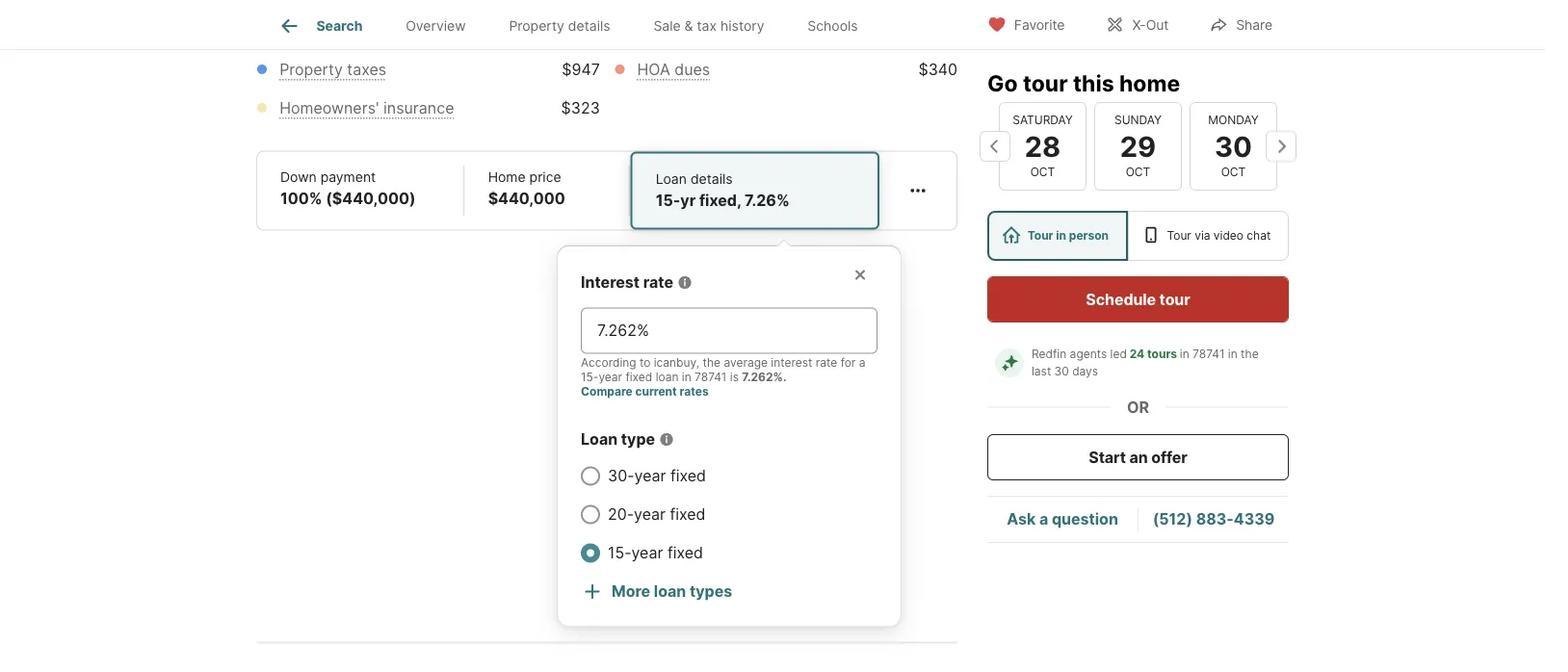 Task type: describe. For each thing, give the bounding box(es) containing it.
30 inside monday 30 oct
[[1215, 129, 1253, 163]]

more
[[612, 583, 650, 601]]

more loan types
[[612, 583, 732, 601]]

video
[[1214, 229, 1244, 243]]

monday 30 oct
[[1209, 113, 1259, 179]]

down payment 100% ($440,000)
[[280, 169, 416, 208]]

78741 inside according to icanbuy, the average interest rate for a 15-year fixed loan in 78741 is 7.262 %. compare current rates
[[695, 371, 727, 385]]

year for 15-
[[632, 544, 663, 563]]

2 vertical spatial 15-
[[608, 544, 632, 563]]

sunday
[[1115, 113, 1162, 127]]

schedule tour
[[1086, 290, 1191, 309]]

for
[[841, 356, 856, 370]]

sale & tax history tab
[[632, 3, 786, 49]]

fixed for 20-year fixed
[[670, 505, 706, 524]]

interest rate
[[581, 273, 673, 292]]

home price $440,000
[[488, 169, 565, 208]]

hoa
[[637, 60, 670, 79]]

in the last 30 days
[[1032, 347, 1262, 379]]

types
[[690, 583, 732, 601]]

redfin
[[1032, 347, 1067, 361]]

property for property details
[[509, 18, 564, 34]]

list box containing tour in person
[[988, 211, 1289, 261]]

year for 20-
[[634, 505, 666, 524]]

insurance
[[384, 99, 454, 118]]

15-year fixed
[[608, 544, 703, 563]]

$440,000
[[488, 189, 565, 208]]

loan inside according to icanbuy, the average interest rate for a 15-year fixed loan in 78741 is 7.262 %. compare current rates
[[656, 371, 679, 385]]

start an offer button
[[988, 435, 1289, 481]]

according
[[581, 356, 636, 370]]

compare
[[581, 385, 633, 399]]

in inside according to icanbuy, the average interest rate for a 15-year fixed loan in 78741 is 7.262 %. compare current rates
[[682, 371, 691, 385]]

20-year fixed radio
[[581, 505, 600, 525]]

tour in person
[[1028, 229, 1109, 243]]

sunday 29 oct
[[1115, 113, 1162, 179]]

property taxes
[[280, 60, 386, 79]]

schools
[[808, 18, 858, 34]]

taxes
[[347, 60, 386, 79]]

homeowners' insurance link
[[280, 99, 454, 118]]

next image
[[1266, 131, 1297, 162]]

schedule tour button
[[988, 277, 1289, 323]]

($440,000)
[[326, 189, 416, 208]]

20-year fixed
[[608, 505, 706, 524]]

oct for 29
[[1126, 165, 1151, 179]]

7.26%
[[745, 191, 790, 210]]

sale
[[654, 18, 681, 34]]

hoa dues
[[637, 60, 710, 79]]

homeowners' insurance
[[280, 99, 454, 118]]

$323
[[561, 99, 600, 118]]

x-
[[1132, 17, 1146, 33]]

tour via video chat
[[1167, 229, 1271, 243]]

share button
[[1193, 4, 1289, 44]]

x-out button
[[1089, 4, 1185, 44]]

loan for loan details 15-yr fixed, 7.26%
[[656, 171, 687, 188]]

offer
[[1152, 448, 1188, 467]]

icanbuy,
[[654, 356, 700, 370]]

883-
[[1196, 510, 1234, 529]]

hoa dues link
[[637, 60, 710, 79]]

or
[[1127, 398, 1149, 417]]

average
[[724, 356, 768, 370]]

saturday
[[1013, 113, 1073, 127]]

share
[[1236, 17, 1273, 33]]

rate inside according to icanbuy, the average interest rate for a 15-year fixed loan in 78741 is 7.262 %. compare current rates
[[816, 356, 838, 370]]

current
[[635, 385, 677, 399]]

30-
[[608, 467, 634, 486]]

1 vertical spatial a
[[1040, 510, 1048, 529]]

favorite
[[1014, 17, 1065, 33]]

to
[[640, 356, 651, 370]]

(512) 883-4339
[[1153, 510, 1275, 529]]

tour for tour via video chat
[[1167, 229, 1192, 243]]

monday
[[1209, 113, 1259, 127]]

oct for 30
[[1221, 165, 1246, 179]]

price
[[530, 169, 561, 186]]

tooltip containing interest rate
[[558, 231, 1259, 627]]

fixed inside according to icanbuy, the average interest rate for a 15-year fixed loan in 78741 is 7.262 %. compare current rates
[[626, 371, 653, 385]]

7.262
[[742, 371, 773, 385]]

search
[[316, 18, 363, 34]]

history
[[721, 18, 765, 34]]

last
[[1032, 365, 1051, 379]]

30 inside in the last 30 days
[[1055, 365, 1069, 379]]

15- inside loan details 15-yr fixed, 7.26%
[[656, 191, 680, 210]]

sale & tax history
[[654, 18, 765, 34]]

property details tab
[[488, 3, 632, 49]]

tour via video chat option
[[1128, 211, 1289, 261]]

tours
[[1147, 347, 1177, 361]]

home
[[1120, 69, 1180, 96]]

15- inside according to icanbuy, the average interest rate for a 15-year fixed loan in 78741 is 7.262 %. compare current rates
[[581, 371, 599, 385]]

$340
[[919, 60, 958, 79]]

(512) 883-4339 link
[[1153, 510, 1275, 529]]

out
[[1146, 17, 1169, 33]]

days
[[1072, 365, 1098, 379]]

led
[[1111, 347, 1127, 361]]

is
[[730, 371, 739, 385]]



Task type: locate. For each thing, give the bounding box(es) containing it.
a right ask
[[1040, 510, 1048, 529]]

tax
[[697, 18, 717, 34]]

0 horizontal spatial oct
[[1031, 165, 1055, 179]]

fixed up more loan types
[[668, 544, 703, 563]]

$947
[[562, 60, 600, 79]]

1 vertical spatial tour
[[1160, 290, 1191, 309]]

0 horizontal spatial property
[[280, 60, 343, 79]]

tour right schedule
[[1160, 290, 1191, 309]]

1 vertical spatial 78741
[[695, 371, 727, 385]]

yr
[[680, 191, 696, 210]]

1 vertical spatial loan
[[581, 430, 618, 449]]

15- right 15-year fixed option
[[608, 544, 632, 563]]

this
[[1073, 69, 1114, 96]]

year for 30-
[[634, 467, 666, 486]]

tour left person
[[1028, 229, 1054, 243]]

1 tour from the left
[[1028, 229, 1054, 243]]

0 horizontal spatial tour
[[1023, 69, 1068, 96]]

fixed up 20-year fixed
[[671, 467, 706, 486]]

15- up compare
[[581, 371, 599, 385]]

1 oct from the left
[[1031, 165, 1055, 179]]

oct inside sunday 29 oct
[[1126, 165, 1151, 179]]

interest
[[771, 356, 813, 370]]

compare current rates link
[[581, 385, 709, 399]]

&
[[685, 18, 693, 34]]

favorite button
[[971, 4, 1081, 44]]

0 vertical spatial loan
[[656, 171, 687, 188]]

0 vertical spatial property
[[509, 18, 564, 34]]

15-
[[656, 191, 680, 210], [581, 371, 599, 385], [608, 544, 632, 563]]

None text field
[[597, 320, 861, 343]]

tour left via
[[1167, 229, 1192, 243]]

tab list
[[256, 0, 895, 49]]

loan
[[656, 171, 687, 188], [581, 430, 618, 449]]

saturday 28 oct
[[1013, 113, 1073, 179]]

%.
[[773, 371, 787, 385]]

2 horizontal spatial 15-
[[656, 191, 680, 210]]

year
[[599, 371, 622, 385], [634, 467, 666, 486], [634, 505, 666, 524], [632, 544, 663, 563]]

1 vertical spatial property
[[280, 60, 343, 79]]

fixed for 30-year fixed
[[671, 467, 706, 486]]

oct for 28
[[1031, 165, 1055, 179]]

loan details 15-yr fixed, 7.26%
[[656, 171, 790, 210]]

loan inside loan details 15-yr fixed, 7.26%
[[656, 171, 687, 188]]

78741 right tours
[[1193, 347, 1225, 361]]

0 horizontal spatial 15-
[[581, 371, 599, 385]]

oct inside saturday 28 oct
[[1031, 165, 1055, 179]]

1 horizontal spatial property
[[509, 18, 564, 34]]

1 horizontal spatial 15-
[[608, 544, 632, 563]]

rate
[[643, 273, 673, 292], [816, 356, 838, 370]]

agents
[[1070, 347, 1107, 361]]

details inside tab
[[568, 18, 610, 34]]

rate left 'for'
[[816, 356, 838, 370]]

loan down icanbuy,
[[656, 371, 679, 385]]

0 vertical spatial details
[[568, 18, 610, 34]]

down
[[280, 169, 317, 186]]

0 horizontal spatial the
[[703, 356, 721, 370]]

loan type
[[581, 430, 655, 449]]

year inside according to icanbuy, the average interest rate for a 15-year fixed loan in 78741 is 7.262 %. compare current rates
[[599, 371, 622, 385]]

loan right more
[[654, 583, 686, 601]]

0 horizontal spatial details
[[568, 18, 610, 34]]

question
[[1052, 510, 1118, 529]]

fixed for 15-year fixed
[[668, 544, 703, 563]]

1 horizontal spatial tour
[[1160, 290, 1191, 309]]

1 vertical spatial 15-
[[581, 371, 599, 385]]

20-
[[608, 505, 634, 524]]

tour for go
[[1023, 69, 1068, 96]]

1 vertical spatial rate
[[816, 356, 838, 370]]

0 horizontal spatial tour
[[1028, 229, 1054, 243]]

0 horizontal spatial 30
[[1055, 365, 1069, 379]]

28
[[1025, 129, 1061, 163]]

payment
[[321, 169, 376, 186]]

overview
[[406, 18, 466, 34]]

1 horizontal spatial rate
[[816, 356, 838, 370]]

according to icanbuy, the average interest rate for a 15-year fixed loan in 78741 is 7.262 %. compare current rates
[[581, 356, 866, 399]]

oct inside monday 30 oct
[[1221, 165, 1246, 179]]

details up $947 at top left
[[568, 18, 610, 34]]

tour up saturday
[[1023, 69, 1068, 96]]

0 horizontal spatial loan
[[581, 430, 618, 449]]

property inside tab
[[509, 18, 564, 34]]

rate right interest at the left
[[643, 273, 673, 292]]

tour
[[1028, 229, 1054, 243], [1167, 229, 1192, 243]]

tab list containing search
[[256, 0, 895, 49]]

1 vertical spatial details
[[691, 171, 733, 188]]

details
[[568, 18, 610, 34], [691, 171, 733, 188]]

type
[[621, 430, 655, 449]]

go tour this home
[[988, 69, 1180, 96]]

oct down "28"
[[1031, 165, 1055, 179]]

15- left fixed, at top left
[[656, 191, 680, 210]]

person
[[1069, 229, 1109, 243]]

overview tab
[[384, 3, 488, 49]]

30-year fixed radio
[[581, 467, 600, 486]]

2 oct from the left
[[1126, 165, 1151, 179]]

1 horizontal spatial loan
[[656, 171, 687, 188]]

1 vertical spatial loan
[[654, 583, 686, 601]]

0 horizontal spatial a
[[859, 356, 866, 370]]

29
[[1120, 129, 1156, 163]]

fixed,
[[699, 191, 741, 210]]

loan up the 30-year fixed radio at the bottom left of page
[[581, 430, 618, 449]]

the inside in the last 30 days
[[1241, 347, 1259, 361]]

tour for tour in person
[[1028, 229, 1054, 243]]

in inside option
[[1056, 229, 1067, 243]]

1 horizontal spatial tour
[[1167, 229, 1192, 243]]

oct down 29
[[1126, 165, 1151, 179]]

1 horizontal spatial the
[[1241, 347, 1259, 361]]

78741 up rates
[[695, 371, 727, 385]]

1 horizontal spatial 30
[[1215, 129, 1253, 163]]

0 vertical spatial 30
[[1215, 129, 1253, 163]]

1 horizontal spatial a
[[1040, 510, 1048, 529]]

previous image
[[980, 131, 1011, 162]]

property details
[[509, 18, 610, 34]]

details for property details
[[568, 18, 610, 34]]

list box
[[988, 211, 1289, 261]]

2 horizontal spatial oct
[[1221, 165, 1246, 179]]

0 vertical spatial loan
[[656, 371, 679, 385]]

in inside in the last 30 days
[[1228, 347, 1238, 361]]

tour for schedule
[[1160, 290, 1191, 309]]

2 tour from the left
[[1167, 229, 1192, 243]]

a inside according to icanbuy, the average interest rate for a 15-year fixed loan in 78741 is 7.262 %. compare current rates
[[859, 356, 866, 370]]

property up $947 at top left
[[509, 18, 564, 34]]

schedule
[[1086, 290, 1156, 309]]

1 horizontal spatial 78741
[[1193, 347, 1225, 361]]

78741
[[1193, 347, 1225, 361], [695, 371, 727, 385]]

fixed down "30-year fixed"
[[670, 505, 706, 524]]

0 vertical spatial tour
[[1023, 69, 1068, 96]]

redfin agents led 24 tours in 78741
[[1032, 347, 1225, 361]]

home
[[488, 169, 526, 186]]

1 horizontal spatial details
[[691, 171, 733, 188]]

15-year fixed radio
[[581, 544, 600, 563]]

0 horizontal spatial 78741
[[695, 371, 727, 385]]

a right 'for'
[[859, 356, 866, 370]]

chat
[[1247, 229, 1271, 243]]

fixed
[[626, 371, 653, 385], [671, 467, 706, 486], [670, 505, 706, 524], [668, 544, 703, 563]]

via
[[1195, 229, 1211, 243]]

property taxes link
[[280, 60, 386, 79]]

tour inside button
[[1160, 290, 1191, 309]]

interest
[[581, 273, 640, 292]]

0 vertical spatial a
[[859, 356, 866, 370]]

property up homeowners'
[[280, 60, 343, 79]]

tour inside option
[[1167, 229, 1192, 243]]

100%
[[280, 189, 322, 208]]

details for loan details 15-yr fixed, 7.26%
[[691, 171, 733, 188]]

0 horizontal spatial rate
[[643, 273, 673, 292]]

the inside according to icanbuy, the average interest rate for a 15-year fixed loan in 78741 is 7.262 %. compare current rates
[[703, 356, 721, 370]]

3 oct from the left
[[1221, 165, 1246, 179]]

1 horizontal spatial oct
[[1126, 165, 1151, 179]]

dues
[[675, 60, 710, 79]]

homeowners'
[[280, 99, 379, 118]]

loan
[[656, 371, 679, 385], [654, 583, 686, 601]]

30
[[1215, 129, 1253, 163], [1055, 365, 1069, 379]]

year down type
[[634, 467, 666, 486]]

tour in person option
[[988, 211, 1128, 261]]

tour inside option
[[1028, 229, 1054, 243]]

4339
[[1234, 510, 1275, 529]]

fixed up compare current rates link
[[626, 371, 653, 385]]

x-out
[[1132, 17, 1169, 33]]

30-year fixed
[[608, 467, 706, 486]]

loan up yr
[[656, 171, 687, 188]]

rates
[[680, 385, 709, 399]]

year up 15-year fixed
[[634, 505, 666, 524]]

details up fixed, at top left
[[691, 171, 733, 188]]

30 right the last
[[1055, 365, 1069, 379]]

search link
[[278, 14, 363, 38]]

loan for loan type
[[581, 430, 618, 449]]

ask
[[1007, 510, 1036, 529]]

ask a question link
[[1007, 510, 1118, 529]]

30 down monday
[[1215, 129, 1253, 163]]

0 vertical spatial rate
[[643, 273, 673, 292]]

the right tours
[[1241, 347, 1259, 361]]

year down 20-year fixed
[[632, 544, 663, 563]]

ask a question
[[1007, 510, 1118, 529]]

go
[[988, 69, 1018, 96]]

details inside loan details 15-yr fixed, 7.26%
[[691, 171, 733, 188]]

0 vertical spatial 78741
[[1193, 347, 1225, 361]]

tooltip
[[558, 231, 1259, 627]]

start an offer
[[1089, 448, 1188, 467]]

schools tab
[[786, 3, 880, 49]]

year down according at left bottom
[[599, 371, 622, 385]]

1 vertical spatial 30
[[1055, 365, 1069, 379]]

the up rates
[[703, 356, 721, 370]]

property for property taxes
[[280, 60, 343, 79]]

oct
[[1031, 165, 1055, 179], [1126, 165, 1151, 179], [1221, 165, 1246, 179]]

oct down monday
[[1221, 165, 1246, 179]]

None button
[[999, 102, 1087, 191], [1095, 102, 1182, 191], [1190, 102, 1278, 191], [999, 102, 1087, 191], [1095, 102, 1182, 191], [1190, 102, 1278, 191]]

24
[[1130, 347, 1145, 361]]

an
[[1130, 448, 1148, 467]]

0 vertical spatial 15-
[[656, 191, 680, 210]]



Task type: vqa. For each thing, say whether or not it's contained in the screenshot.
Hoa Dues link
yes



